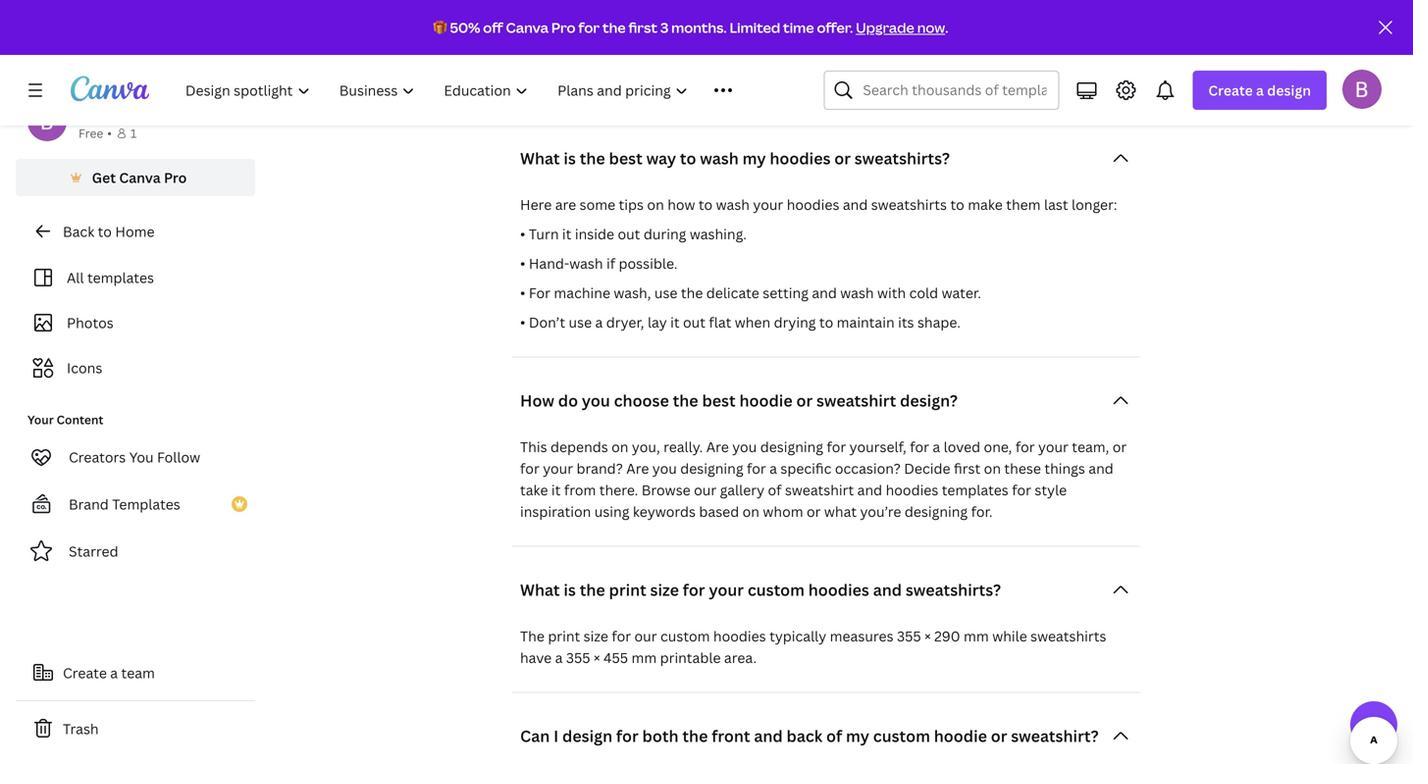 Task type: describe. For each thing, give the bounding box(es) containing it.
design?
[[900, 390, 958, 411]]

1 vertical spatial designing
[[680, 459, 743, 478]]

can
[[520, 726, 550, 747]]

print inside dropdown button
[[609, 579, 646, 601]]

to inside 'dropdown button'
[[680, 148, 696, 169]]

lay
[[648, 313, 667, 332]]

a inside dropdown button
[[1256, 81, 1264, 100]]

design for a
[[1267, 81, 1311, 100]]

0 vertical spatial templates
[[87, 268, 154, 287]]

templates inside this depends on you, really. are you designing for yourself, for a loved one, for your team, or for your brand? are you designing for a specific occasion? decide first on these things and take it from there. browse our gallery of sweatshirt and hoodies templates for style inspiration using keywords based on whom or what you're designing for.
[[942, 481, 1009, 499]]

my inside 'dropdown button'
[[742, 148, 766, 169]]

size inside dropdown button
[[650, 579, 679, 601]]

1 horizontal spatial when
[[735, 313, 770, 332]]

on down one, at bottom right
[[984, 459, 1001, 478]]

already
[[713, 28, 763, 46]]

brand templates
[[69, 495, 180, 514]]

free
[[79, 125, 103, 141]]

bob builder image
[[1342, 69, 1382, 109]]

create a team
[[63, 664, 155, 682]]

hand-
[[529, 254, 569, 273]]

there.
[[599, 481, 638, 499]]

creators
[[69, 448, 126, 467]]

for inside dropdown button
[[683, 579, 705, 601]]

sweatshirts? for what is the best way to wash my hoodies or sweatshirts?
[[854, 148, 950, 169]]

little
[[958, 0, 989, 3]]

pro inside button
[[164, 168, 187, 187]]

size up own
[[778, 6, 802, 25]]

or left what
[[807, 502, 821, 521]]

flat.
[[969, 28, 996, 46]]

my inside dropdown button
[[846, 726, 869, 747]]

photos
[[67, 314, 114, 332]]

or right team,
[[1113, 438, 1127, 456]]

measure
[[837, 6, 894, 25]]

taking
[[1040, 28, 1080, 46]]

gallery
[[720, 481, 764, 499]]

for up these
[[1015, 438, 1035, 456]]

measures
[[830, 627, 893, 646]]

some inside determine first if you want something that has a slimmer fit or is a little oversized. the best way to know your sweatshirt or hoodie size is to measure the chest width and body length of a shirt or sweatshirt that you already own and wear quite often, laid flat. when taking measurements and deciding on a size to buy, do account for the fact that some materials may shrink when washed.
[[1004, 49, 1040, 68]]

occasion?
[[835, 459, 901, 478]]

fact
[[944, 49, 970, 68]]

specific
[[781, 459, 832, 478]]

and down what is the best way to wash my hoodies or sweatshirts? 'dropdown button'
[[843, 195, 868, 214]]

2 horizontal spatial that
[[974, 49, 1001, 68]]

what for what is the best way to wash my hoodies or sweatshirts?
[[520, 148, 560, 169]]

or down something
[[711, 6, 725, 25]]

to right how
[[699, 195, 713, 214]]

the inside the print size for our custom hoodies typically measures 355 × 290 mm while sweatshirts have a 355 × 455 mm printable area.
[[520, 627, 544, 646]]

team,
[[1072, 438, 1109, 456]]

what is the best way to wash my hoodies or sweatshirts? button
[[512, 139, 1140, 178]]

typically
[[769, 627, 826, 646]]

size inside the print size for our custom hoodies typically measures 355 × 290 mm while sweatshirts have a 355 × 455 mm printable area.
[[584, 627, 608, 646]]

yourself,
[[849, 438, 906, 456]]

measurements
[[520, 49, 618, 68]]

your down depends
[[543, 459, 573, 478]]

0 horizontal spatial 355
[[566, 649, 590, 667]]

to right drying
[[819, 313, 833, 332]]

1 vertical spatial it
[[670, 313, 680, 332]]

take
[[520, 481, 548, 499]]

for inside the print size for our custom hoodies typically measures 355 × 290 mm while sweatshirts have a 355 × 455 mm printable area.
[[612, 627, 631, 646]]

0 vertical spatial sweatshirts
[[871, 195, 947, 214]]

Search search field
[[863, 72, 1046, 109]]

• for • hand-wash if possible.
[[520, 254, 525, 273]]

print inside the print size for our custom hoodies typically measures 355 × 290 mm while sweatshirts have a 355 × 455 mm printable area.
[[548, 627, 580, 646]]

canva inside button
[[119, 168, 161, 187]]

account
[[839, 49, 893, 68]]

1
[[130, 125, 137, 141]]

to down 'has'
[[820, 6, 834, 25]]

front
[[712, 726, 750, 747]]

your up things on the bottom right
[[1038, 438, 1068, 456]]

you
[[129, 448, 154, 467]]

to right back
[[98, 222, 112, 241]]

slimmer
[[841, 0, 894, 3]]

here
[[520, 195, 552, 214]]

upgrade
[[856, 18, 914, 37]]

from
[[564, 481, 596, 499]]

• don't use a dryer, lay it out flat when drying to maintain its shape.
[[520, 313, 961, 332]]

custom inside the print size for our custom hoodies typically measures 355 × 290 mm while sweatshirts have a 355 × 455 mm printable area.
[[660, 627, 710, 646]]

1 horizontal spatial pro
[[551, 18, 576, 37]]

length
[[1069, 6, 1111, 25]]

the inside determine first if you want something that has a slimmer fit or is a little oversized. the best way to know your sweatshirt or hoodie size is to measure the chest width and body length of a shirt or sweatshirt that you already own and wear quite often, laid flat. when taking measurements and deciding on a size to buy, do account for the fact that some materials may shrink when washed.
[[1062, 0, 1087, 3]]

whom
[[763, 502, 803, 521]]

has
[[804, 0, 827, 3]]

0 vertical spatial use
[[654, 284, 678, 302]]

you up deciding
[[685, 28, 710, 46]]

🎁 50% off canva pro for the first 3 months. limited time offer. upgrade now .
[[433, 18, 948, 37]]

way inside determine first if you want something that has a slimmer fit or is a little oversized. the best way to know your sweatshirt or hoodie size is to measure the chest width and body length of a shirt or sweatshirt that you already own and wear quite often, laid flat. when taking measurements and deciding on a size to buy, do account for the fact that some materials may shrink when washed.
[[520, 6, 546, 25]]

best inside 'dropdown button'
[[609, 148, 643, 169]]

the inside what is the print size for your custom hoodies and sweatshirts? dropdown button
[[580, 579, 605, 601]]

is inside what is the print size for your custom hoodies and sweatshirts? dropdown button
[[564, 579, 576, 601]]

how do you choose the best hoodie or sweatshirt design?
[[520, 390, 958, 411]]

or left sweatshirt? at right bottom
[[991, 726, 1007, 747]]

using
[[594, 502, 629, 521]]

time
[[783, 18, 814, 37]]

1 vertical spatial mm
[[631, 649, 657, 667]]

materials
[[1044, 49, 1105, 68]]

on inside determine first if you want something that has a slimmer fit or is a little oversized. the best way to know your sweatshirt or hoodie size is to measure the chest width and body length of a shirt or sweatshirt that you already own and wear quite often, laid flat. when taking measurements and deciding on a size to buy, do account for the fact that some materials may shrink when washed.
[[710, 49, 727, 68]]

size down already
[[741, 49, 766, 68]]

free •
[[79, 125, 112, 141]]

browse
[[641, 481, 691, 499]]

what is the best way to wash my hoodies or sweatshirts?
[[520, 148, 950, 169]]

inside
[[575, 225, 614, 243]]

and down team,
[[1089, 459, 1114, 478]]

is inside what is the best way to wash my hoodies or sweatshirts? 'dropdown button'
[[564, 148, 576, 169]]

machine
[[554, 284, 610, 302]]

now
[[917, 18, 945, 37]]

you inside dropdown button
[[582, 390, 610, 411]]

sweatshirt inside dropdown button
[[816, 390, 896, 411]]

creators you follow
[[69, 448, 200, 467]]

the left delicate
[[681, 284, 703, 302]]

dryer,
[[606, 313, 644, 332]]

1 vertical spatial out
[[683, 313, 705, 332]]

your down what is the best way to wash my hoodies or sweatshirts?
[[753, 195, 783, 214]]

wear
[[826, 28, 858, 46]]

inspiration
[[520, 502, 591, 521]]

on down gallery
[[742, 502, 759, 521]]

shirt
[[531, 28, 561, 46]]

icons
[[67, 359, 102, 377]]

the down the often,
[[919, 49, 941, 68]]

how
[[667, 195, 695, 214]]

or right fit
[[915, 0, 930, 3]]

setting
[[763, 284, 808, 302]]

style
[[1035, 481, 1067, 499]]

and up washed.
[[622, 49, 647, 68]]

longer:
[[1072, 195, 1117, 214]]

1 horizontal spatial it
[[562, 225, 572, 243]]

can i design for both the front and back of my custom hoodie or sweatshirt?
[[520, 726, 1099, 747]]

our inside this depends on you, really. are you designing for yourself, for a loved one, for your team, or for your brand? are you designing for a specific occasion? decide first on these things and take it from there. browse our gallery of sweatshirt and hoodies templates for style inspiration using keywords based on whom or what you're designing for.
[[694, 481, 717, 499]]

sweatshirt down know on the top left
[[582, 28, 651, 46]]

to down own
[[770, 49, 784, 68]]

hoodies down what is the best way to wash my hoodies or sweatshirts? 'dropdown button'
[[787, 195, 839, 214]]

home
[[115, 222, 155, 241]]

for inside dropdown button
[[616, 726, 639, 747]]

and down "occasion?"
[[857, 481, 882, 499]]

how
[[520, 390, 554, 411]]

want
[[664, 0, 696, 3]]

upgrade now button
[[856, 18, 945, 37]]

the right know on the top left
[[602, 18, 626, 37]]

something
[[700, 0, 770, 3]]

drying
[[774, 313, 816, 332]]

for inside determine first if you want something that has a slimmer fit or is a little oversized. the best way to know your sweatshirt or hoodie size is to measure the chest width and body length of a shirt or sweatshirt that you already own and wear quite often, laid flat. when taking measurements and deciding on a size to buy, do account for the fact that some materials may shrink when washed.
[[896, 49, 915, 68]]

it inside this depends on you, really. are you designing for yourself, for a loved one, for your team, or for your brand? are you designing for a specific occasion? decide first on these things and take it from there. browse our gallery of sweatshirt and hoodies templates for style inspiration using keywords based on whom or what you're designing for.
[[551, 481, 561, 499]]

sweatshirt down want
[[638, 6, 707, 25]]

or up measurements
[[565, 28, 579, 46]]

2 vertical spatial hoodie
[[934, 726, 987, 747]]

wash,
[[614, 284, 651, 302]]

0 horizontal spatial out
[[618, 225, 640, 243]]

50%
[[450, 18, 480, 37]]

create for create a design
[[1208, 81, 1253, 100]]

hoodies inside the print size for our custom hoodies typically measures 355 × 290 mm while sweatshirts have a 355 × 455 mm printable area.
[[713, 627, 766, 646]]

things
[[1044, 459, 1085, 478]]

1 horizontal spatial 355
[[897, 627, 921, 646]]

to down determine
[[549, 6, 563, 25]]

icons link
[[27, 349, 243, 387]]

months.
[[671, 18, 727, 37]]

you up the 3
[[636, 0, 661, 3]]

what for what is the print size for your custom hoodies and sweatshirts?
[[520, 579, 560, 601]]

offer.
[[817, 18, 853, 37]]

0 vertical spatial canva
[[506, 18, 549, 37]]



Task type: vqa. For each thing, say whether or not it's contained in the screenshot.
list
no



Task type: locate. For each thing, give the bounding box(es) containing it.
of right 'length'
[[1115, 6, 1128, 25]]

1 vertical spatial are
[[626, 459, 649, 478]]

0 horizontal spatial create
[[63, 664, 107, 682]]

1 horizontal spatial print
[[609, 579, 646, 601]]

hoodie up specific
[[739, 390, 793, 411]]

width
[[963, 6, 1000, 25]]

0 vertical spatial when
[[595, 71, 631, 89]]

hoodies inside this depends on you, really. are you designing for yourself, for a loved one, for your team, or for your brand? are you designing for a specific occasion? decide first on these things and take it from there. browse our gallery of sweatshirt and hoodies templates for style inspiration using keywords based on whom or what you're designing for.
[[886, 481, 938, 499]]

0 horizontal spatial way
[[520, 6, 546, 25]]

back to home link
[[16, 212, 255, 251]]

if down inside
[[606, 254, 615, 273]]

determine
[[520, 0, 590, 3]]

hoodies down decide
[[886, 481, 938, 499]]

all templates
[[67, 268, 154, 287]]

0 horizontal spatial print
[[548, 627, 580, 646]]

what inside 'dropdown button'
[[520, 148, 560, 169]]

buy,
[[787, 49, 815, 68]]

×
[[924, 627, 931, 646], [594, 649, 600, 667]]

pro down determine
[[551, 18, 576, 37]]

templates right all
[[87, 268, 154, 287]]

of inside determine first if you want something that has a slimmer fit or is a little oversized. the best way to know your sweatshirt or hoodie size is to measure the chest width and body length of a shirt or sweatshirt that you already own and wear quite often, laid flat. when taking measurements and deciding on a size to buy, do account for the fact that some materials may shrink when washed.
[[1115, 6, 1128, 25]]

really.
[[663, 438, 703, 456]]

loved
[[944, 438, 980, 456]]

1 horizontal spatial best
[[702, 390, 736, 411]]

1 horizontal spatial way
[[646, 148, 676, 169]]

for up decide
[[910, 438, 929, 456]]

trash
[[63, 720, 99, 738]]

it right lay
[[670, 313, 680, 332]]

3
[[660, 18, 669, 37]]

designing up specific
[[760, 438, 823, 456]]

0 horizontal spatial templates
[[87, 268, 154, 287]]

× left 455
[[594, 649, 600, 667]]

photos link
[[27, 304, 243, 341]]

of right back at the right bottom of the page
[[826, 726, 842, 747]]

washed.
[[634, 71, 688, 89]]

what up have
[[520, 579, 560, 601]]

during
[[644, 225, 686, 243]]

1 vertical spatial that
[[655, 28, 682, 46]]

hoodie
[[728, 6, 774, 25], [739, 390, 793, 411], [934, 726, 987, 747]]

290
[[934, 627, 960, 646]]

way inside 'dropdown button'
[[646, 148, 676, 169]]

custom inside what is the print size for your custom hoodies and sweatshirts? dropdown button
[[748, 579, 805, 601]]

all
[[67, 268, 84, 287]]

1 vertical spatial sweatshirts
[[1031, 627, 1106, 646]]

0 horizontal spatial my
[[742, 148, 766, 169]]

one,
[[984, 438, 1012, 456]]

0 horizontal spatial our
[[634, 627, 657, 646]]

size up 455
[[584, 627, 608, 646]]

mm right 290
[[964, 627, 989, 646]]

custom right back at the right bottom of the page
[[873, 726, 930, 747]]

0 vertical spatial of
[[1115, 6, 1128, 25]]

back
[[63, 222, 94, 241]]

off
[[483, 18, 503, 37]]

0 horizontal spatial when
[[595, 71, 631, 89]]

and
[[1003, 6, 1028, 25], [797, 28, 822, 46], [622, 49, 647, 68], [843, 195, 868, 214], [812, 284, 837, 302], [1089, 459, 1114, 478], [857, 481, 882, 499], [873, 579, 902, 601], [754, 726, 783, 747]]

hoodies up here are some tips on how to wash your hoodies and sweatshirts to make them last longer:
[[770, 148, 831, 169]]

0 horizontal spatial that
[[655, 28, 682, 46]]

• left the for
[[520, 284, 525, 302]]

1 vertical spatial my
[[846, 726, 869, 747]]

1 vertical spatial when
[[735, 313, 770, 332]]

first down loved
[[954, 459, 981, 478]]

355 left 290
[[897, 627, 921, 646]]

mm right 455
[[631, 649, 657, 667]]

designing down decide
[[905, 502, 968, 521]]

our inside the print size for our custom hoodies typically measures 355 × 290 mm while sweatshirts have a 355 × 455 mm printable area.
[[634, 627, 657, 646]]

for up 455
[[612, 627, 631, 646]]

sweatshirt inside this depends on you, really. are you designing for yourself, for a loved one, for your team, or for your brand? are you designing for a specific occasion? decide first on these things and take it from there. browse our gallery of sweatshirt and hoodies templates for style inspiration using keywords based on whom or what you're designing for.
[[785, 481, 854, 499]]

if inside determine first if you want something that has a slimmer fit or is a little oversized. the best way to know your sweatshirt or hoodie size is to measure the chest width and body length of a shirt or sweatshirt that you already own and wear quite often, laid flat. when taking measurements and deciding on a size to buy, do account for the fact that some materials may shrink when washed.
[[624, 0, 633, 3]]

i
[[554, 726, 559, 747]]

1 vertical spatial custom
[[660, 627, 710, 646]]

0 vertical spatial out
[[618, 225, 640, 243]]

canva
[[506, 18, 549, 37], [119, 168, 161, 187]]

0 vertical spatial designing
[[760, 438, 823, 456]]

have
[[520, 649, 552, 667]]

it up inspiration
[[551, 481, 561, 499]]

None search field
[[824, 71, 1059, 110]]

1 vertical spatial do
[[558, 390, 578, 411]]

• left don't
[[520, 313, 525, 332]]

what is the print size for your custom hoodies and sweatshirts? button
[[512, 571, 1140, 610]]

quite
[[861, 28, 895, 46]]

hoodies inside 'dropdown button'
[[770, 148, 831, 169]]

for
[[529, 284, 550, 302]]

2 horizontal spatial first
[[954, 459, 981, 478]]

1 horizontal spatial canva
[[506, 18, 549, 37]]

for up gallery
[[747, 459, 766, 478]]

455
[[604, 649, 628, 667]]

0 horizontal spatial of
[[768, 481, 782, 499]]

1 horizontal spatial designing
[[760, 438, 823, 456]]

.
[[945, 18, 948, 37]]

1 horizontal spatial our
[[694, 481, 717, 499]]

is up are
[[564, 148, 576, 169]]

2 horizontal spatial it
[[670, 313, 680, 332]]

2 what from the top
[[520, 579, 560, 601]]

a inside the print size for our custom hoodies typically measures 355 × 290 mm while sweatshirts have a 355 × 455 mm printable area.
[[555, 649, 563, 667]]

0 vertical spatial the
[[1062, 0, 1087, 3]]

brand templates link
[[16, 485, 255, 524]]

1 what from the top
[[520, 148, 560, 169]]

best up really.
[[702, 390, 736, 411]]

0 vertical spatial design
[[1267, 81, 1311, 100]]

you up gallery
[[732, 438, 757, 456]]

1 horizontal spatial some
[[1004, 49, 1040, 68]]

use
[[654, 284, 678, 302], [569, 313, 592, 332]]

0 horizontal spatial best
[[609, 148, 643, 169]]

0 vertical spatial create
[[1208, 81, 1253, 100]]

2 horizontal spatial custom
[[873, 726, 930, 747]]

shape.
[[917, 313, 961, 332]]

the up have
[[520, 627, 544, 646]]

custom up printable
[[660, 627, 710, 646]]

out down tips on the top left of page
[[618, 225, 640, 243]]

if left want
[[624, 0, 633, 3]]

🎁
[[433, 18, 447, 37]]

0 vertical spatial print
[[609, 579, 646, 601]]

laid
[[941, 28, 966, 46]]

1 vertical spatial use
[[569, 313, 592, 332]]

2 vertical spatial custom
[[873, 726, 930, 747]]

hoodie left sweatshirt? at right bottom
[[934, 726, 987, 747]]

often,
[[899, 28, 938, 46]]

× left 290
[[924, 627, 931, 646]]

sweatshirt down specific
[[785, 481, 854, 499]]

2 vertical spatial it
[[551, 481, 561, 499]]

best inside determine first if you want something that has a slimmer fit or is a little oversized. the best way to know your sweatshirt or hoodie size is to measure the chest width and body length of a shirt or sweatshirt that you already own and wear quite often, laid flat. when taking measurements and deciding on a size to buy, do account for the fact that some materials may shrink when washed.
[[1090, 0, 1119, 3]]

for left both
[[616, 726, 639, 747]]

to
[[549, 6, 563, 25], [820, 6, 834, 25], [770, 49, 784, 68], [680, 148, 696, 169], [699, 195, 713, 214], [950, 195, 964, 214], [98, 222, 112, 241], [819, 313, 833, 332]]

on
[[710, 49, 727, 68], [647, 195, 664, 214], [611, 438, 628, 456], [984, 459, 1001, 478], [742, 502, 759, 521]]

and right setting
[[812, 284, 837, 302]]

the up inside
[[580, 148, 605, 169]]

and down oversized.
[[1003, 6, 1028, 25]]

a inside button
[[110, 664, 118, 682]]

get
[[92, 168, 116, 187]]

chest
[[923, 6, 959, 25]]

use down machine
[[569, 313, 592, 332]]

0 vertical spatial our
[[694, 481, 717, 499]]

what inside dropdown button
[[520, 579, 560, 601]]

hoodie inside determine first if you want something that has a slimmer fit or is a little oversized. the best way to know your sweatshirt or hoodie size is to measure the chest width and body length of a shirt or sweatshirt that you already own and wear quite often, laid flat. when taking measurements and deciding on a size to buy, do account for the fact that some materials may shrink when washed.
[[728, 6, 774, 25]]

0 horizontal spatial canva
[[119, 168, 161, 187]]

are down you,
[[626, 459, 649, 478]]

the up 455
[[580, 579, 605, 601]]

deciding
[[650, 49, 707, 68]]

hoodie down something
[[728, 6, 774, 25]]

is down 'has'
[[806, 6, 816, 25]]

0 horizontal spatial ×
[[594, 649, 600, 667]]

design inside dropdown button
[[1267, 81, 1311, 100]]

water.
[[942, 284, 981, 302]]

2 vertical spatial best
[[702, 390, 736, 411]]

is
[[933, 0, 943, 3], [806, 6, 816, 25], [564, 148, 576, 169], [564, 579, 576, 601]]

2 vertical spatial designing
[[905, 502, 968, 521]]

sweatshirt?
[[1011, 726, 1099, 747]]

print up 455
[[609, 579, 646, 601]]

0 vertical spatial 355
[[897, 627, 921, 646]]

1 horizontal spatial my
[[846, 726, 869, 747]]

and up buy,
[[797, 28, 822, 46]]

creators you follow link
[[16, 438, 255, 477]]

a
[[830, 0, 838, 3], [947, 0, 954, 3], [520, 28, 528, 46], [730, 49, 738, 68], [1256, 81, 1264, 100], [595, 313, 603, 332], [933, 438, 940, 456], [769, 459, 777, 478], [555, 649, 563, 667], [110, 664, 118, 682]]

limited
[[730, 18, 780, 37]]

wash
[[700, 148, 739, 169], [716, 195, 750, 214], [569, 254, 603, 273], [840, 284, 874, 302]]

you're
[[860, 502, 901, 521]]

best inside dropdown button
[[702, 390, 736, 411]]

wash inside 'dropdown button'
[[700, 148, 739, 169]]

first inside determine first if you want something that has a slimmer fit or is a little oversized. the best way to know your sweatshirt or hoodie size is to measure the chest width and body length of a shirt or sweatshirt that you already own and wear quite often, laid flat. when taking measurements and deciding on a size to buy, do account for the fact that some materials may shrink when washed.
[[594, 0, 620, 3]]

1 vertical spatial the
[[520, 627, 544, 646]]

size
[[778, 6, 802, 25], [741, 49, 766, 68], [650, 579, 679, 601], [584, 627, 608, 646]]

1 vertical spatial if
[[606, 254, 615, 273]]

or up specific
[[796, 390, 813, 411]]

1 vertical spatial what
[[520, 579, 560, 601]]

and inside dropdown button
[[873, 579, 902, 601]]

designing down really.
[[680, 459, 743, 478]]

while
[[992, 627, 1027, 646]]

0 horizontal spatial some
[[580, 195, 615, 214]]

custom inside the can i design for both the front and back of my custom hoodie or sweatshirt? dropdown button
[[873, 726, 930, 747]]

sweatshirts
[[871, 195, 947, 214], [1031, 627, 1106, 646]]

0 horizontal spatial do
[[558, 390, 578, 411]]

can i design for both the front and back of my custom hoodie or sweatshirt? button
[[512, 717, 1140, 756]]

may
[[520, 71, 548, 89]]

depends
[[550, 438, 608, 456]]

for up measurements
[[578, 18, 600, 37]]

out
[[618, 225, 640, 243], [683, 313, 705, 332]]

when down • for machine wash, use the delicate setting and wash with cold water.
[[735, 313, 770, 332]]

for up specific
[[827, 438, 846, 456]]

0 vertical spatial mm
[[964, 627, 989, 646]]

first up know on the top left
[[594, 0, 620, 3]]

its
[[898, 313, 914, 332]]

and inside dropdown button
[[754, 726, 783, 747]]

0 vertical spatial my
[[742, 148, 766, 169]]

sweatshirts? up 290
[[906, 579, 1001, 601]]

use up lay
[[654, 284, 678, 302]]

your up area.
[[709, 579, 744, 601]]

0 horizontal spatial are
[[626, 459, 649, 478]]

the inside how do you choose the best hoodie or sweatshirt design? dropdown button
[[673, 390, 698, 411]]

1 horizontal spatial ×
[[924, 627, 931, 646]]

starred link
[[16, 532, 255, 571]]

top level navigation element
[[173, 71, 777, 110], [173, 71, 777, 110]]

that
[[773, 0, 800, 3], [655, 28, 682, 46], [974, 49, 1001, 68]]

best up tips on the top left of page
[[609, 148, 643, 169]]

of inside this depends on you, really. are you designing for yourself, for a loved one, for your team, or for your brand? are you designing for a specific occasion? decide first on these things and take it from there. browse our gallery of sweatshirt and hoodies templates for style inspiration using keywords based on whom or what you're designing for.
[[768, 481, 782, 499]]

pro
[[551, 18, 576, 37], [164, 168, 187, 187]]

• right free
[[107, 125, 112, 141]]

1 horizontal spatial sweatshirts
[[1031, 627, 1106, 646]]

of inside the can i design for both the front and back of my custom hoodie or sweatshirt? dropdown button
[[826, 726, 842, 747]]

on right tips on the top left of page
[[647, 195, 664, 214]]

0 vertical spatial some
[[1004, 49, 1040, 68]]

0 horizontal spatial it
[[551, 481, 561, 499]]

sweatshirts inside the print size for our custom hoodies typically measures 355 × 290 mm while sweatshirts have a 355 × 455 mm printable area.
[[1031, 627, 1106, 646]]

is up chest
[[933, 0, 943, 3]]

brand
[[69, 495, 109, 514]]

create inside create a design dropdown button
[[1208, 81, 1253, 100]]

sweatshirts? for what is the print size for your custom hoodies and sweatshirts?
[[906, 579, 1001, 601]]

body
[[1032, 6, 1066, 25]]

1 vertical spatial templates
[[942, 481, 1009, 499]]

2 vertical spatial first
[[954, 459, 981, 478]]

when inside determine first if you want something that has a slimmer fit or is a little oversized. the best way to know your sweatshirt or hoodie size is to measure the chest width and body length of a shirt or sweatshirt that you already own and wear quite often, laid flat. when taking measurements and deciding on a size to buy, do account for the fact that some materials may shrink when washed.
[[595, 71, 631, 89]]

1 vertical spatial hoodie
[[739, 390, 793, 411]]

on left you,
[[611, 438, 628, 456]]

sweatshirts right the while
[[1031, 627, 1106, 646]]

the inside the can i design for both the front and back of my custom hoodie or sweatshirt? dropdown button
[[682, 726, 708, 747]]

sweatshirt
[[638, 6, 707, 25], [582, 28, 651, 46], [816, 390, 896, 411], [785, 481, 854, 499]]

to left make
[[950, 195, 964, 214]]

1 horizontal spatial the
[[1062, 0, 1087, 3]]

canva right get
[[119, 168, 161, 187]]

some down the when
[[1004, 49, 1040, 68]]

the inside what is the best way to wash my hoodies or sweatshirts? 'dropdown button'
[[580, 148, 605, 169]]

1 vertical spatial of
[[768, 481, 782, 499]]

my right back at the right bottom of the page
[[846, 726, 869, 747]]

0 vertical spatial it
[[562, 225, 572, 243]]

hoodies inside dropdown button
[[808, 579, 869, 601]]

print up have
[[548, 627, 580, 646]]

of
[[1115, 6, 1128, 25], [768, 481, 782, 499], [826, 726, 842, 747]]

this
[[520, 438, 547, 456]]

first inside this depends on you, really. are you designing for yourself, for a loved one, for your team, or for your brand? are you designing for a specific occasion? decide first on these things and take it from there. browse our gallery of sweatshirt and hoodies templates for style inspiration using keywords based on whom or what you're designing for.
[[954, 459, 981, 478]]

design right i
[[562, 726, 612, 747]]

0 vertical spatial if
[[624, 0, 633, 3]]

0 vertical spatial are
[[706, 438, 729, 456]]

0 horizontal spatial use
[[569, 313, 592, 332]]

brand?
[[576, 459, 623, 478]]

pro up back to home link in the left of the page
[[164, 168, 187, 187]]

355 left 455
[[566, 649, 590, 667]]

that down flat.
[[974, 49, 1001, 68]]

for down these
[[1012, 481, 1031, 499]]

here are some tips on how to wash your hoodies and sweatshirts to make them last longer:
[[520, 195, 1117, 214]]

do inside how do you choose the best hoodie or sweatshirt design? dropdown button
[[558, 390, 578, 411]]

1 vertical spatial our
[[634, 627, 657, 646]]

• for • turn it inside out during washing.
[[520, 225, 525, 243]]

do right buy,
[[818, 49, 835, 68]]

1 vertical spatial way
[[646, 148, 676, 169]]

what
[[520, 148, 560, 169], [520, 579, 560, 601]]

mm
[[964, 627, 989, 646], [631, 649, 657, 667]]

0 vertical spatial that
[[773, 0, 800, 3]]

sweatshirt up yourself,
[[816, 390, 896, 411]]

0 horizontal spatial design
[[562, 726, 612, 747]]

do inside determine first if you want something that has a slimmer fit or is a little oversized. the best way to know your sweatshirt or hoodie size is to measure the chest width and body length of a shirt or sweatshirt that you already own and wear quite often, laid flat. when taking measurements and deciding on a size to buy, do account for the fact that some materials may shrink when washed.
[[818, 49, 835, 68]]

own
[[766, 28, 794, 46]]

or inside 'dropdown button'
[[834, 148, 851, 169]]

create a design
[[1208, 81, 1311, 100]]

are
[[706, 438, 729, 456], [626, 459, 649, 478]]

sweatshirts? inside 'dropdown button'
[[854, 148, 950, 169]]

1 horizontal spatial that
[[773, 0, 800, 3]]

when right shrink
[[595, 71, 631, 89]]

of up whom on the bottom right of the page
[[768, 481, 782, 499]]

way up shirt at the top
[[520, 6, 546, 25]]

your inside dropdown button
[[709, 579, 744, 601]]

or up here are some tips on how to wash your hoodies and sweatshirts to make them last longer:
[[834, 148, 851, 169]]

• for • for machine wash, use the delicate setting and wash with cold water.
[[520, 284, 525, 302]]

2 horizontal spatial designing
[[905, 502, 968, 521]]

some up inside
[[580, 195, 615, 214]]

1 horizontal spatial templates
[[942, 481, 1009, 499]]

print
[[609, 579, 646, 601], [548, 627, 580, 646]]

sweatshirts? inside dropdown button
[[906, 579, 1001, 601]]

2 vertical spatial that
[[974, 49, 1001, 68]]

1 vertical spatial pro
[[164, 168, 187, 187]]

turn
[[529, 225, 559, 243]]

• for • don't use a dryer, lay it out flat when drying to maintain its shape.
[[520, 313, 525, 332]]

create inside the create a team button
[[63, 664, 107, 682]]

• hand-wash if possible.
[[520, 254, 677, 273]]

1 horizontal spatial out
[[683, 313, 705, 332]]

•
[[107, 125, 112, 141], [520, 225, 525, 243], [520, 254, 525, 273], [520, 284, 525, 302], [520, 313, 525, 332]]

create a design button
[[1193, 71, 1327, 110]]

for up printable
[[683, 579, 705, 601]]

1 horizontal spatial create
[[1208, 81, 1253, 100]]

create for create a team
[[63, 664, 107, 682]]

0 horizontal spatial sweatshirts
[[871, 195, 947, 214]]

1 vertical spatial create
[[63, 664, 107, 682]]

templates
[[112, 495, 180, 514]]

this depends on you, really. are you designing for yourself, for a loved one, for your team, or for your brand? are you designing for a specific occasion? decide first on these things and take it from there. browse our gallery of sweatshirt and hoodies templates for style inspiration using keywords based on whom or what you're designing for.
[[520, 438, 1127, 521]]

0 vertical spatial best
[[1090, 0, 1119, 3]]

my up here are some tips on how to wash your hoodies and sweatshirts to make them last longer:
[[742, 148, 766, 169]]

your inside determine first if you want something that has a slimmer fit or is a little oversized. the best way to know your sweatshirt or hoodie size is to measure the chest width and body length of a shirt or sweatshirt that you already own and wear quite often, laid flat. when taking measurements and deciding on a size to buy, do account for the fact that some materials may shrink when washed.
[[605, 6, 635, 25]]

design inside dropdown button
[[562, 726, 612, 747]]

way
[[520, 6, 546, 25], [646, 148, 676, 169]]

0 horizontal spatial custom
[[660, 627, 710, 646]]

you up the browse
[[652, 459, 677, 478]]

the right both
[[682, 726, 708, 747]]

to up how
[[680, 148, 696, 169]]

based
[[699, 502, 739, 521]]

with
[[877, 284, 906, 302]]

sweatshirts?
[[854, 148, 950, 169], [906, 579, 1001, 601]]

some
[[1004, 49, 1040, 68], [580, 195, 615, 214]]

the down fit
[[897, 6, 919, 25]]

choose
[[614, 390, 669, 411]]

canva right off
[[506, 18, 549, 37]]

for down this
[[520, 459, 539, 478]]

trash link
[[16, 709, 255, 749]]

1 horizontal spatial first
[[628, 18, 657, 37]]

1 vertical spatial canva
[[119, 168, 161, 187]]

0 vertical spatial do
[[818, 49, 835, 68]]

and up measures
[[873, 579, 902, 601]]

0 vertical spatial first
[[594, 0, 620, 3]]

0 horizontal spatial if
[[606, 254, 615, 273]]

• left hand-
[[520, 254, 525, 273]]

design for i
[[562, 726, 612, 747]]

1 vertical spatial ×
[[594, 649, 600, 667]]

1 horizontal spatial mm
[[964, 627, 989, 646]]



